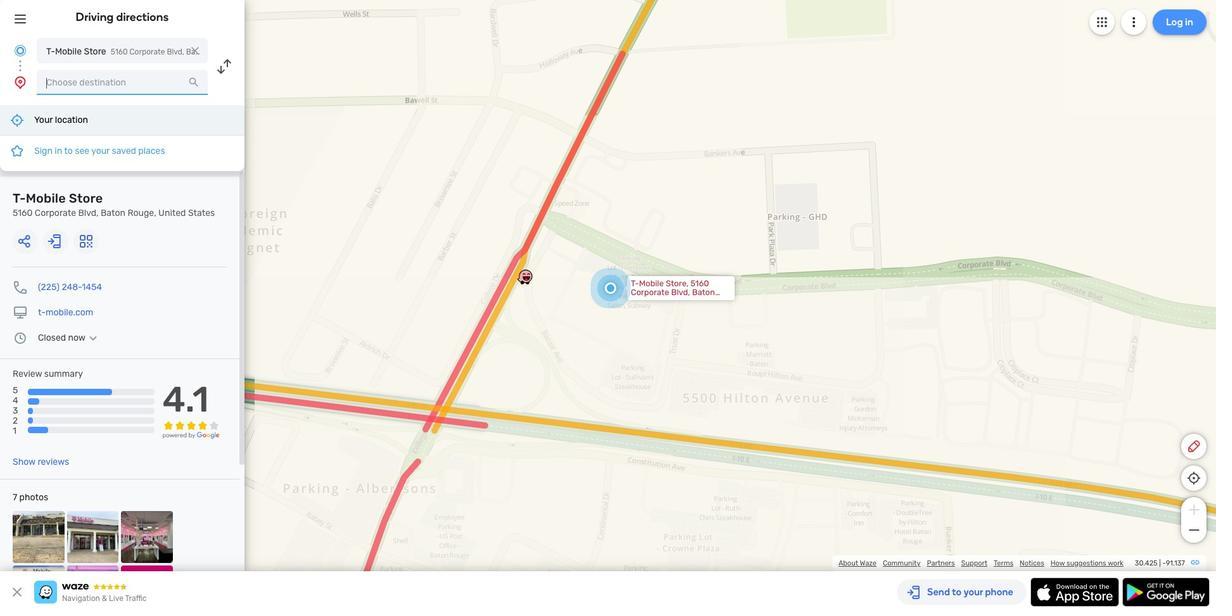 Task type: locate. For each thing, give the bounding box(es) containing it.
0 vertical spatial store
[[84, 46, 106, 57]]

0 horizontal spatial corporate
[[35, 208, 76, 219]]

(225)
[[38, 282, 60, 293]]

0 vertical spatial states
[[261, 48, 284, 56]]

about waze link
[[839, 559, 877, 568]]

1 vertical spatial united
[[158, 208, 186, 219]]

1 vertical spatial rouge,
[[128, 208, 156, 219]]

states
[[261, 48, 284, 56], [188, 208, 215, 219], [687, 296, 712, 306]]

2 vertical spatial blvd,
[[671, 288, 690, 297]]

terms link
[[994, 559, 1014, 568]]

2 horizontal spatial baton
[[692, 288, 715, 297]]

2 horizontal spatial blvd,
[[671, 288, 690, 297]]

1 vertical spatial blvd,
[[78, 208, 99, 219]]

baton
[[186, 48, 207, 56], [101, 208, 125, 219], [692, 288, 715, 297]]

blvd,
[[167, 48, 184, 56], [78, 208, 99, 219], [671, 288, 690, 297]]

0 vertical spatial baton
[[186, 48, 207, 56]]

navigation & live traffic
[[62, 594, 147, 603]]

review summary
[[13, 369, 83, 379]]

t-mobile.com
[[38, 307, 93, 318]]

zoom in image
[[1186, 502, 1202, 518]]

1 vertical spatial baton
[[101, 208, 125, 219]]

t-mobile.com link
[[38, 307, 93, 318]]

1 vertical spatial 5160
[[13, 208, 33, 219]]

1 horizontal spatial blvd,
[[167, 48, 184, 56]]

|
[[1160, 559, 1161, 568]]

t- down star 'image'
[[13, 191, 26, 206]]

1 horizontal spatial states
[[261, 48, 284, 56]]

1 vertical spatial t-
[[13, 191, 26, 206]]

2 vertical spatial baton
[[692, 288, 715, 297]]

2 horizontal spatial t-
[[631, 279, 639, 288]]

5160 right store,
[[691, 279, 709, 288]]

0 horizontal spatial states
[[188, 208, 215, 219]]

now
[[68, 333, 86, 343]]

partners
[[927, 559, 955, 568]]

2 vertical spatial states
[[687, 296, 712, 306]]

list box
[[0, 105, 245, 171]]

1 vertical spatial t-mobile store 5160 corporate blvd, baton rouge, united states
[[13, 191, 215, 219]]

current location image
[[13, 43, 28, 58]]

2 vertical spatial t-
[[631, 279, 639, 288]]

30.425 | -91.137
[[1135, 559, 1185, 568]]

show
[[13, 457, 35, 468]]

30.425
[[1135, 559, 1158, 568]]

1 vertical spatial store
[[69, 191, 103, 206]]

mobile
[[55, 46, 82, 57], [26, 191, 66, 206], [639, 279, 664, 288]]

(225) 248-1454 link
[[38, 282, 102, 293]]

2 vertical spatial mobile
[[639, 279, 664, 288]]

1 horizontal spatial united
[[236, 48, 259, 56]]

t-
[[46, 46, 55, 57], [13, 191, 26, 206], [631, 279, 639, 288]]

work
[[1108, 559, 1124, 568]]

5160 up choose destination text box
[[111, 48, 128, 56]]

t- right current location image
[[46, 46, 55, 57]]

mobile inside 't-mobile store, 5160 corporate blvd, baton rouge, united states'
[[639, 279, 664, 288]]

community
[[883, 559, 921, 568]]

directions
[[116, 10, 169, 24]]

2 horizontal spatial 5160
[[691, 279, 709, 288]]

pencil image
[[1187, 439, 1202, 454]]

5
[[13, 385, 18, 396]]

t- left store,
[[631, 279, 639, 288]]

summary
[[44, 369, 83, 379]]

0 vertical spatial 5160
[[111, 48, 128, 56]]

recenter image
[[10, 112, 25, 128]]

0 vertical spatial united
[[236, 48, 259, 56]]

corporate
[[130, 48, 165, 56], [35, 208, 76, 219], [631, 288, 669, 297]]

2 vertical spatial corporate
[[631, 288, 669, 297]]

united
[[236, 48, 259, 56], [158, 208, 186, 219], [660, 296, 685, 306]]

t- inside 't-mobile store, 5160 corporate blvd, baton rouge, united states'
[[631, 279, 639, 288]]

0 vertical spatial t-mobile store 5160 corporate blvd, baton rouge, united states
[[46, 46, 284, 57]]

support
[[961, 559, 988, 568]]

t- inside t-mobile store 5160 corporate blvd, baton rouge, united states
[[13, 191, 26, 206]]

image 6 of t-mobile store, baton rouge image
[[67, 565, 118, 613]]

0 horizontal spatial 5160
[[13, 208, 33, 219]]

rouge,
[[209, 48, 234, 56], [128, 208, 156, 219], [631, 296, 658, 306]]

2 vertical spatial united
[[660, 296, 685, 306]]

5160
[[111, 48, 128, 56], [13, 208, 33, 219], [691, 279, 709, 288]]

0 horizontal spatial united
[[158, 208, 186, 219]]

image 1 of t-mobile store, baton rouge image
[[13, 511, 64, 563]]

2 horizontal spatial united
[[660, 296, 685, 306]]

photos
[[19, 492, 48, 503]]

2 horizontal spatial states
[[687, 296, 712, 306]]

4
[[13, 395, 18, 406]]

link image
[[1190, 557, 1201, 568]]

248-
[[62, 282, 82, 293]]

0 horizontal spatial baton
[[101, 208, 125, 219]]

1 horizontal spatial rouge,
[[209, 48, 234, 56]]

5160 down star 'image'
[[13, 208, 33, 219]]

2 vertical spatial rouge,
[[631, 296, 658, 306]]

closed now
[[38, 333, 86, 343]]

91.137
[[1166, 559, 1185, 568]]

notices
[[1020, 559, 1045, 568]]

traffic
[[125, 594, 147, 603]]

1 vertical spatial mobile
[[26, 191, 66, 206]]

baton inside 't-mobile store, 5160 corporate blvd, baton rouge, united states'
[[692, 288, 715, 297]]

x image
[[10, 585, 25, 600]]

t-mobile store, 5160 corporate blvd, baton rouge, united states
[[631, 279, 715, 306]]

t-mobile store 5160 corporate blvd, baton rouge, united states
[[46, 46, 284, 57], [13, 191, 215, 219]]

0 vertical spatial t-
[[46, 46, 55, 57]]

store
[[84, 46, 106, 57], [69, 191, 103, 206]]

waze
[[860, 559, 877, 568]]

star image
[[10, 143, 25, 158]]

0 horizontal spatial t-
[[13, 191, 26, 206]]

mobile inside t-mobile store 5160 corporate blvd, baton rouge, united states
[[26, 191, 66, 206]]

1 vertical spatial corporate
[[35, 208, 76, 219]]

2 vertical spatial 5160
[[691, 279, 709, 288]]

chevron down image
[[86, 333, 101, 343]]

2 horizontal spatial rouge,
[[631, 296, 658, 306]]

0 vertical spatial corporate
[[130, 48, 165, 56]]

community link
[[883, 559, 921, 568]]

3
[[13, 406, 18, 416]]

0 vertical spatial mobile
[[55, 46, 82, 57]]

2 horizontal spatial corporate
[[631, 288, 669, 297]]

live
[[109, 594, 123, 603]]



Task type: describe. For each thing, give the bounding box(es) containing it.
image 3 of t-mobile store, baton rouge image
[[121, 511, 173, 563]]

image 5 of t-mobile store, baton rouge image
[[13, 565, 64, 613]]

0 horizontal spatial rouge,
[[128, 208, 156, 219]]

1 horizontal spatial t-
[[46, 46, 55, 57]]

2
[[13, 416, 18, 427]]

t-
[[38, 307, 46, 318]]

image 4 of t-mobile store, baton rouge image
[[175, 511, 227, 563]]

computer image
[[13, 305, 28, 321]]

call image
[[13, 280, 28, 295]]

1 vertical spatial states
[[188, 208, 215, 219]]

mobile.com
[[46, 307, 93, 318]]

about
[[839, 559, 858, 568]]

4.1
[[163, 379, 209, 421]]

about waze community partners support terms notices how suggestions work
[[839, 559, 1124, 568]]

(225) 248-1454
[[38, 282, 102, 293]]

states inside 't-mobile store, 5160 corporate blvd, baton rouge, united states'
[[687, 296, 712, 306]]

7 photos
[[13, 492, 48, 503]]

0 horizontal spatial blvd,
[[78, 208, 99, 219]]

suggestions
[[1067, 559, 1107, 568]]

how
[[1051, 559, 1065, 568]]

location image
[[13, 75, 28, 90]]

image 7 of t-mobile store, baton rouge image
[[121, 565, 173, 613]]

driving directions
[[76, 10, 169, 24]]

driving
[[76, 10, 114, 24]]

rouge, inside 't-mobile store, 5160 corporate blvd, baton rouge, united states'
[[631, 296, 658, 306]]

corporate inside 't-mobile store, 5160 corporate blvd, baton rouge, united states'
[[631, 288, 669, 297]]

zoom out image
[[1186, 523, 1202, 538]]

store,
[[666, 279, 689, 288]]

show reviews
[[13, 457, 69, 468]]

x image
[[189, 44, 201, 57]]

0 vertical spatial blvd,
[[167, 48, 184, 56]]

how suggestions work link
[[1051, 559, 1124, 568]]

closed now button
[[38, 333, 101, 343]]

1
[[13, 426, 16, 437]]

terms
[[994, 559, 1014, 568]]

Choose destination text field
[[37, 70, 208, 95]]

support link
[[961, 559, 988, 568]]

1 horizontal spatial corporate
[[130, 48, 165, 56]]

5160 inside 't-mobile store, 5160 corporate blvd, baton rouge, united states'
[[691, 279, 709, 288]]

&
[[102, 594, 107, 603]]

closed
[[38, 333, 66, 343]]

notices link
[[1020, 559, 1045, 568]]

navigation
[[62, 594, 100, 603]]

7
[[13, 492, 17, 503]]

store inside t-mobile store 5160 corporate blvd, baton rouge, united states
[[69, 191, 103, 206]]

review
[[13, 369, 42, 379]]

united inside 't-mobile store, 5160 corporate blvd, baton rouge, united states'
[[660, 296, 685, 306]]

blvd, inside 't-mobile store, 5160 corporate blvd, baton rouge, united states'
[[671, 288, 690, 297]]

partners link
[[927, 559, 955, 568]]

1 horizontal spatial 5160
[[111, 48, 128, 56]]

5 4 3 2 1
[[13, 385, 18, 437]]

-
[[1163, 559, 1166, 568]]

1 horizontal spatial baton
[[186, 48, 207, 56]]

image 2 of t-mobile store, baton rouge image
[[67, 511, 118, 563]]

0 vertical spatial rouge,
[[209, 48, 234, 56]]

clock image
[[13, 331, 28, 346]]

reviews
[[38, 457, 69, 468]]

1454
[[82, 282, 102, 293]]



Task type: vqa. For each thing, say whether or not it's contained in the screenshot.
the middle 5160
yes



